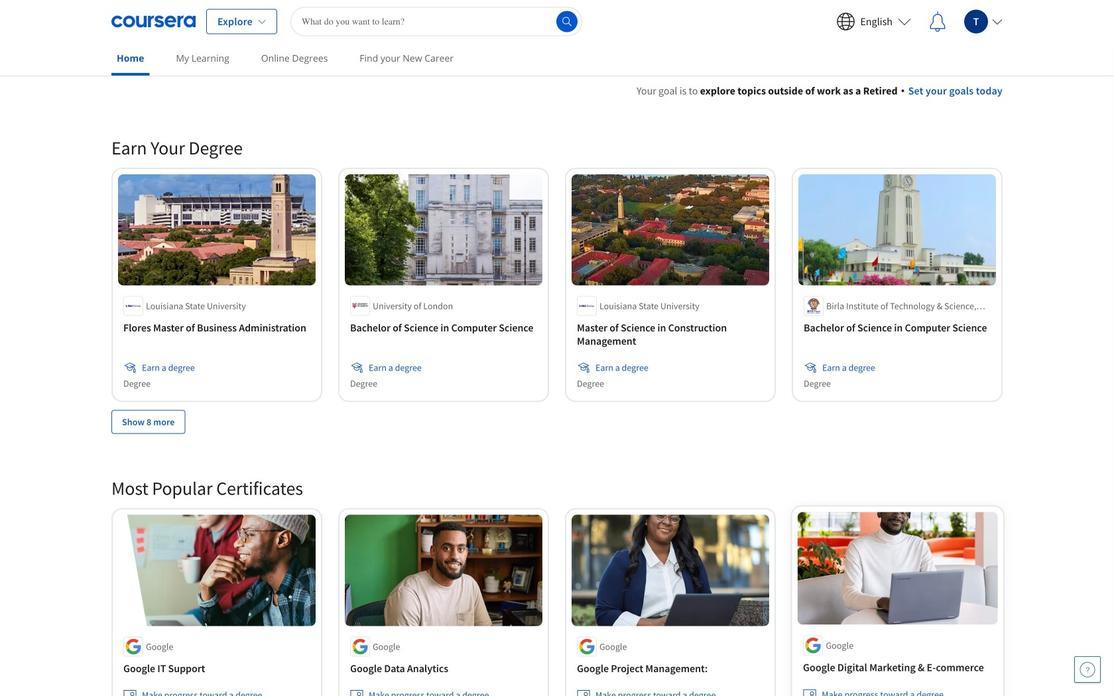 Task type: vqa. For each thing, say whether or not it's contained in the screenshot.
Help Center icon
yes



Task type: locate. For each thing, give the bounding box(es) containing it.
What do you want to learn? text field
[[290, 7, 582, 36]]

None search field
[[290, 7, 582, 36]]

help center image
[[1080, 662, 1096, 678]]

earn your degree collection element
[[103, 115, 1011, 455]]

main content
[[0, 67, 1114, 696]]



Task type: describe. For each thing, give the bounding box(es) containing it.
most popular certificates collection element
[[103, 455, 1011, 696]]

coursera image
[[111, 11, 196, 32]]



